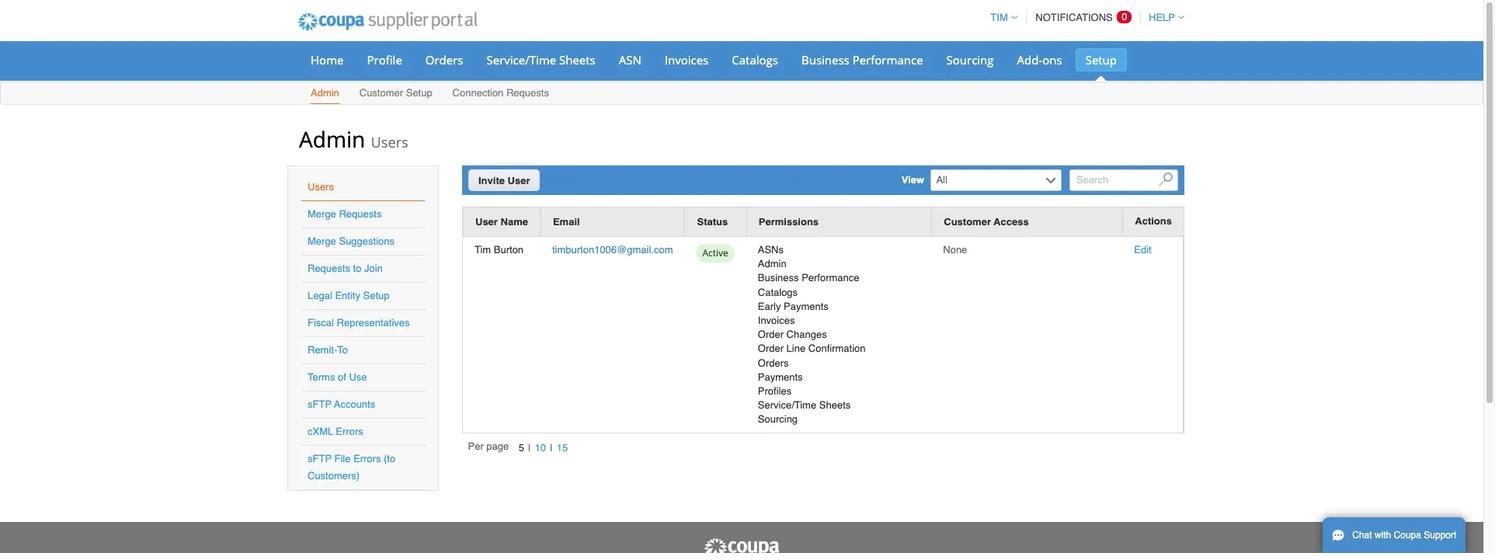 Task type: describe. For each thing, give the bounding box(es) containing it.
notifications 0
[[1036, 11, 1128, 23]]

remit-to link
[[308, 344, 348, 356]]

catalogs inside asns admin business performance catalogs early payments invoices order changes order line confirmation orders payments profiles service/time sheets sourcing
[[758, 286, 798, 298]]

to
[[337, 344, 348, 356]]

asns admin business performance catalogs early payments invoices order changes order line confirmation orders payments profiles service/time sheets sourcing
[[758, 244, 866, 425]]

cxml errors
[[308, 426, 363, 437]]

email
[[553, 216, 580, 228]]

2 vertical spatial setup
[[363, 290, 390, 301]]

sftp file errors (to customers) link
[[308, 453, 396, 482]]

fiscal representatives
[[308, 317, 410, 329]]

1 vertical spatial payments
[[758, 371, 803, 383]]

0 vertical spatial payments
[[784, 301, 829, 312]]

suggestions
[[339, 235, 395, 247]]

fiscal representatives link
[[308, 317, 410, 329]]

of
[[338, 371, 346, 383]]

support
[[1424, 530, 1457, 541]]

customer access
[[944, 216, 1029, 228]]

search image
[[1160, 173, 1174, 187]]

15
[[557, 442, 568, 454]]

user name button
[[476, 214, 528, 230]]

early
[[758, 301, 781, 312]]

add-
[[1017, 52, 1043, 68]]

asns
[[758, 244, 784, 256]]

0
[[1122, 11, 1128, 23]]

5 button
[[515, 440, 528, 456]]

performance inside asns admin business performance catalogs early payments invoices order changes order line confirmation orders payments profiles service/time sheets sourcing
[[802, 272, 860, 284]]

per
[[468, 441, 484, 452]]

merge suggestions
[[308, 235, 395, 247]]

sftp for sftp accounts
[[308, 399, 332, 410]]

chat
[[1353, 530, 1373, 541]]

users inside "admin users"
[[371, 133, 408, 152]]

remit-
[[308, 344, 337, 356]]

file
[[334, 453, 351, 465]]

per page
[[468, 441, 509, 452]]

invoices link
[[655, 48, 719, 71]]

legal entity setup
[[308, 290, 390, 301]]

join
[[364, 263, 383, 274]]

5 | 10 | 15
[[519, 442, 568, 454]]

connection requests
[[453, 87, 549, 99]]

merge suggestions link
[[308, 235, 395, 247]]

help link
[[1142, 12, 1185, 23]]

actions
[[1135, 215, 1172, 227]]

email button
[[553, 214, 580, 230]]

changes
[[787, 329, 827, 340]]

admin for admin users
[[299, 124, 365, 154]]

merge for merge suggestions
[[308, 235, 336, 247]]

admin inside asns admin business performance catalogs early payments invoices order changes order line confirmation orders payments profiles service/time sheets sourcing
[[758, 258, 787, 270]]

5
[[519, 442, 524, 454]]

0 vertical spatial business
[[802, 52, 850, 68]]

errors inside sftp file errors (to customers)
[[354, 453, 381, 465]]

add-ons link
[[1007, 48, 1073, 71]]

confirmation
[[809, 343, 866, 355]]

customer access button
[[944, 214, 1029, 230]]

admin link
[[310, 84, 340, 104]]

merge requests link
[[308, 208, 382, 220]]

ons
[[1043, 52, 1063, 68]]

coupa
[[1394, 530, 1422, 541]]

remit-to
[[308, 344, 348, 356]]

15 button
[[553, 440, 572, 456]]

orders inside orders "link"
[[426, 52, 463, 68]]

tim for tim burton
[[475, 244, 491, 256]]

2 horizontal spatial setup
[[1086, 52, 1117, 68]]

entity
[[335, 290, 360, 301]]

1 horizontal spatial coupa supplier portal image
[[703, 538, 781, 553]]

requests to join
[[308, 263, 383, 274]]

0 horizontal spatial sheets
[[559, 52, 596, 68]]

access
[[994, 216, 1029, 228]]

timburton1006@gmail.com link
[[552, 244, 673, 256]]

profile link
[[357, 48, 412, 71]]

tim burton
[[475, 244, 524, 256]]

requests to join link
[[308, 263, 383, 274]]

line
[[787, 343, 806, 355]]

admin users
[[299, 124, 408, 154]]

customers)
[[308, 470, 360, 482]]

customer for customer access
[[944, 216, 991, 228]]

permissions button
[[759, 214, 819, 230]]

edit
[[1135, 244, 1152, 256]]

users link
[[308, 181, 334, 193]]

cxml errors link
[[308, 426, 363, 437]]

terms
[[308, 371, 335, 383]]

user name
[[476, 216, 528, 228]]

profile
[[367, 52, 402, 68]]

notifications
[[1036, 12, 1113, 23]]

home
[[311, 52, 344, 68]]

active
[[703, 246, 729, 260]]

customer setup link
[[359, 84, 433, 104]]

name
[[501, 216, 528, 228]]

sheets inside asns admin business performance catalogs early payments invoices order changes order line confirmation orders payments profiles service/time sheets sourcing
[[820, 399, 851, 411]]

navigation containing per page
[[468, 440, 572, 457]]

business inside asns admin business performance catalogs early payments invoices order changes order line confirmation orders payments profiles service/time sheets sourcing
[[758, 272, 799, 284]]

customer for customer setup
[[360, 87, 403, 99]]

10
[[535, 442, 546, 454]]

user inside button
[[476, 216, 498, 228]]

catalogs inside catalogs link
[[732, 52, 778, 68]]

0 vertical spatial errors
[[336, 426, 363, 437]]

2 order from the top
[[758, 343, 784, 355]]

2 | from the left
[[550, 442, 553, 454]]

active button
[[697, 243, 735, 267]]



Task type: vqa. For each thing, say whether or not it's contained in the screenshot.
'Customer' related to Customer Setup
yes



Task type: locate. For each thing, give the bounding box(es) containing it.
0 vertical spatial setup
[[1086, 52, 1117, 68]]

1 vertical spatial sftp
[[308, 453, 332, 465]]

setup
[[1086, 52, 1117, 68], [406, 87, 433, 99], [363, 290, 390, 301]]

1 horizontal spatial tim
[[991, 12, 1008, 23]]

customer setup
[[360, 87, 433, 99]]

requests for connection requests
[[507, 87, 549, 99]]

1 merge from the top
[[308, 208, 336, 220]]

1 horizontal spatial customer
[[944, 216, 991, 228]]

0 horizontal spatial customer
[[360, 87, 403, 99]]

0 vertical spatial sourcing
[[947, 52, 994, 68]]

admin
[[311, 87, 339, 99], [299, 124, 365, 154], [758, 258, 787, 270]]

0 vertical spatial invoices
[[665, 52, 709, 68]]

business performance link
[[792, 48, 934, 71]]

connection requests link
[[452, 84, 550, 104]]

catalogs up early
[[758, 286, 798, 298]]

0 vertical spatial orders
[[426, 52, 463, 68]]

legal entity setup link
[[308, 290, 390, 301]]

users
[[371, 133, 408, 152], [308, 181, 334, 193]]

order down early
[[758, 329, 784, 340]]

admin down the asns
[[758, 258, 787, 270]]

0 vertical spatial merge
[[308, 208, 336, 220]]

merge down merge requests 'link'
[[308, 235, 336, 247]]

1 horizontal spatial invoices
[[758, 315, 795, 326]]

1 vertical spatial merge
[[308, 235, 336, 247]]

1 vertical spatial service/time
[[758, 399, 817, 411]]

View text field
[[932, 170, 1042, 190]]

service/time up the connection requests
[[487, 52, 556, 68]]

orders down line
[[758, 357, 789, 369]]

orders
[[426, 52, 463, 68], [758, 357, 789, 369]]

invoices
[[665, 52, 709, 68], [758, 315, 795, 326]]

catalogs link
[[722, 48, 789, 71]]

requests for merge requests
[[339, 208, 382, 220]]

sourcing down tim link
[[947, 52, 994, 68]]

sheets down confirmation
[[820, 399, 851, 411]]

1 horizontal spatial sourcing
[[947, 52, 994, 68]]

0 vertical spatial order
[[758, 329, 784, 340]]

2 vertical spatial admin
[[758, 258, 787, 270]]

sftp file errors (to customers)
[[308, 453, 396, 482]]

users up merge requests 'link'
[[308, 181, 334, 193]]

payments up "profiles"
[[758, 371, 803, 383]]

tim up 'sourcing' link
[[991, 12, 1008, 23]]

0 horizontal spatial users
[[308, 181, 334, 193]]

requests left to
[[308, 263, 350, 274]]

1 vertical spatial customer
[[944, 216, 991, 228]]

0 horizontal spatial invoices
[[665, 52, 709, 68]]

chat with coupa support button
[[1323, 517, 1466, 553]]

0 horizontal spatial service/time
[[487, 52, 556, 68]]

1 vertical spatial admin
[[299, 124, 365, 154]]

invoices inside asns admin business performance catalogs early payments invoices order changes order line confirmation orders payments profiles service/time sheets sourcing
[[758, 315, 795, 326]]

1 vertical spatial sheets
[[820, 399, 851, 411]]

business
[[802, 52, 850, 68], [758, 272, 799, 284]]

setup down join on the left top
[[363, 290, 390, 301]]

sourcing link
[[937, 48, 1004, 71]]

business down the asns
[[758, 272, 799, 284]]

(to
[[384, 453, 396, 465]]

status button
[[697, 214, 728, 230]]

legal
[[308, 290, 332, 301]]

1 vertical spatial order
[[758, 343, 784, 355]]

0 horizontal spatial coupa supplier portal image
[[287, 2, 488, 41]]

sourcing down "profiles"
[[758, 414, 798, 425]]

fiscal
[[308, 317, 334, 329]]

requests down service/time sheets link
[[507, 87, 549, 99]]

orders link
[[416, 48, 474, 71]]

add-ons
[[1017, 52, 1063, 68]]

catalogs right invoices link
[[732, 52, 778, 68]]

0 horizontal spatial business
[[758, 272, 799, 284]]

profiles
[[758, 385, 792, 397]]

service/time inside asns admin business performance catalogs early payments invoices order changes order line confirmation orders payments profiles service/time sheets sourcing
[[758, 399, 817, 411]]

customer up none
[[944, 216, 991, 228]]

1 vertical spatial coupa supplier portal image
[[703, 538, 781, 553]]

0 vertical spatial navigation
[[984, 2, 1185, 33]]

sftp up the customers) on the left bottom of page
[[308, 453, 332, 465]]

merge for merge requests
[[308, 208, 336, 220]]

0 horizontal spatial tim
[[475, 244, 491, 256]]

customer inside button
[[944, 216, 991, 228]]

1 sftp from the top
[[308, 399, 332, 410]]

invoices inside invoices link
[[665, 52, 709, 68]]

catalogs
[[732, 52, 778, 68], [758, 286, 798, 298]]

status
[[697, 216, 728, 228]]

order left line
[[758, 343, 784, 355]]

tim
[[991, 12, 1008, 23], [475, 244, 491, 256]]

connection
[[453, 87, 504, 99]]

tim link
[[984, 12, 1018, 23]]

with
[[1375, 530, 1392, 541]]

users down customer setup link
[[371, 133, 408, 152]]

0 vertical spatial tim
[[991, 12, 1008, 23]]

sftp up cxml
[[308, 399, 332, 410]]

service/time sheets
[[487, 52, 596, 68]]

permissions
[[759, 216, 819, 228]]

orders inside asns admin business performance catalogs early payments invoices order changes order line confirmation orders payments profiles service/time sheets sourcing
[[758, 357, 789, 369]]

1 vertical spatial requests
[[339, 208, 382, 220]]

errors
[[336, 426, 363, 437], [354, 453, 381, 465]]

|
[[528, 442, 531, 454], [550, 442, 553, 454]]

1 order from the top
[[758, 329, 784, 340]]

user
[[508, 175, 530, 186], [476, 216, 498, 228]]

admin down admin link
[[299, 124, 365, 154]]

merge requests
[[308, 208, 382, 220]]

invite user
[[479, 175, 530, 186]]

1 vertical spatial user
[[476, 216, 498, 228]]

1 vertical spatial errors
[[354, 453, 381, 465]]

merge
[[308, 208, 336, 220], [308, 235, 336, 247]]

0 vertical spatial sftp
[[308, 399, 332, 410]]

terms of use
[[308, 371, 367, 383]]

0 horizontal spatial setup
[[363, 290, 390, 301]]

user left name
[[476, 216, 498, 228]]

1 vertical spatial invoices
[[758, 315, 795, 326]]

burton
[[494, 244, 524, 256]]

sftp accounts
[[308, 399, 375, 410]]

sourcing inside asns admin business performance catalogs early payments invoices order changes order line confirmation orders payments profiles service/time sheets sourcing
[[758, 414, 798, 425]]

1 vertical spatial users
[[308, 181, 334, 193]]

0 horizontal spatial |
[[528, 442, 531, 454]]

0 vertical spatial catalogs
[[732, 52, 778, 68]]

0 vertical spatial sheets
[[559, 52, 596, 68]]

1 | from the left
[[528, 442, 531, 454]]

| right 5
[[528, 442, 531, 454]]

1 vertical spatial catalogs
[[758, 286, 798, 298]]

0 vertical spatial admin
[[311, 87, 339, 99]]

sftp
[[308, 399, 332, 410], [308, 453, 332, 465]]

0 vertical spatial users
[[371, 133, 408, 152]]

help
[[1149, 12, 1176, 23]]

payments up changes
[[784, 301, 829, 312]]

1 vertical spatial sourcing
[[758, 414, 798, 425]]

page
[[487, 441, 509, 452]]

1 vertical spatial business
[[758, 272, 799, 284]]

accounts
[[334, 399, 375, 410]]

2 merge from the top
[[308, 235, 336, 247]]

0 vertical spatial customer
[[360, 87, 403, 99]]

performance
[[853, 52, 923, 68], [802, 272, 860, 284]]

0 vertical spatial requests
[[507, 87, 549, 99]]

1 horizontal spatial users
[[371, 133, 408, 152]]

home link
[[301, 48, 354, 71]]

service/time down "profiles"
[[758, 399, 817, 411]]

to
[[353, 263, 362, 274]]

sheets
[[559, 52, 596, 68], [820, 399, 851, 411]]

1 horizontal spatial service/time
[[758, 399, 817, 411]]

use
[[349, 371, 367, 383]]

1 vertical spatial setup
[[406, 87, 433, 99]]

0 horizontal spatial orders
[[426, 52, 463, 68]]

0 vertical spatial performance
[[853, 52, 923, 68]]

2 vertical spatial requests
[[308, 263, 350, 274]]

invite user link
[[469, 169, 540, 191]]

1 vertical spatial performance
[[802, 272, 860, 284]]

tim left burton
[[475, 244, 491, 256]]

setup down notifications 0 at top right
[[1086, 52, 1117, 68]]

representatives
[[337, 317, 410, 329]]

0 horizontal spatial user
[[476, 216, 498, 228]]

1 vertical spatial navigation
[[468, 440, 572, 457]]

admin for admin
[[311, 87, 339, 99]]

errors down accounts
[[336, 426, 363, 437]]

invoices down early
[[758, 315, 795, 326]]

setup link
[[1076, 48, 1127, 71]]

0 vertical spatial user
[[508, 175, 530, 186]]

1 horizontal spatial orders
[[758, 357, 789, 369]]

invoices right asn
[[665, 52, 709, 68]]

1 horizontal spatial |
[[550, 442, 553, 454]]

1 vertical spatial tim
[[475, 244, 491, 256]]

user right invite at the left of the page
[[508, 175, 530, 186]]

none
[[943, 244, 968, 256]]

10 button
[[531, 440, 550, 456]]

1 vertical spatial orders
[[758, 357, 789, 369]]

view
[[902, 174, 925, 186]]

1 horizontal spatial business
[[802, 52, 850, 68]]

timburton1006@gmail.com
[[552, 244, 673, 256]]

0 horizontal spatial navigation
[[468, 440, 572, 457]]

Search text field
[[1070, 169, 1179, 191]]

navigation
[[984, 2, 1185, 33], [468, 440, 572, 457]]

requests up suggestions
[[339, 208, 382, 220]]

cxml
[[308, 426, 333, 437]]

1 horizontal spatial user
[[508, 175, 530, 186]]

errors left (to
[[354, 453, 381, 465]]

tim for tim
[[991, 12, 1008, 23]]

customer down profile link
[[360, 87, 403, 99]]

requests
[[507, 87, 549, 99], [339, 208, 382, 220], [308, 263, 350, 274]]

admin down home
[[311, 87, 339, 99]]

0 horizontal spatial sourcing
[[758, 414, 798, 425]]

0 vertical spatial coupa supplier portal image
[[287, 2, 488, 41]]

1 horizontal spatial navigation
[[984, 2, 1185, 33]]

0 vertical spatial service/time
[[487, 52, 556, 68]]

sheets left asn
[[559, 52, 596, 68]]

merge down users link
[[308, 208, 336, 220]]

2 sftp from the top
[[308, 453, 332, 465]]

| right 10
[[550, 442, 553, 454]]

orders up connection at left
[[426, 52, 463, 68]]

sftp for sftp file errors (to customers)
[[308, 453, 332, 465]]

business performance
[[802, 52, 923, 68]]

setup down orders "link"
[[406, 87, 433, 99]]

coupa supplier portal image
[[287, 2, 488, 41], [703, 538, 781, 553]]

chat with coupa support
[[1353, 530, 1457, 541]]

1 horizontal spatial sheets
[[820, 399, 851, 411]]

sftp inside sftp file errors (to customers)
[[308, 453, 332, 465]]

asn link
[[609, 48, 652, 71]]

1 horizontal spatial setup
[[406, 87, 433, 99]]

navigation containing notifications 0
[[984, 2, 1185, 33]]

service/time sheets link
[[477, 48, 606, 71]]

business right catalogs link
[[802, 52, 850, 68]]



